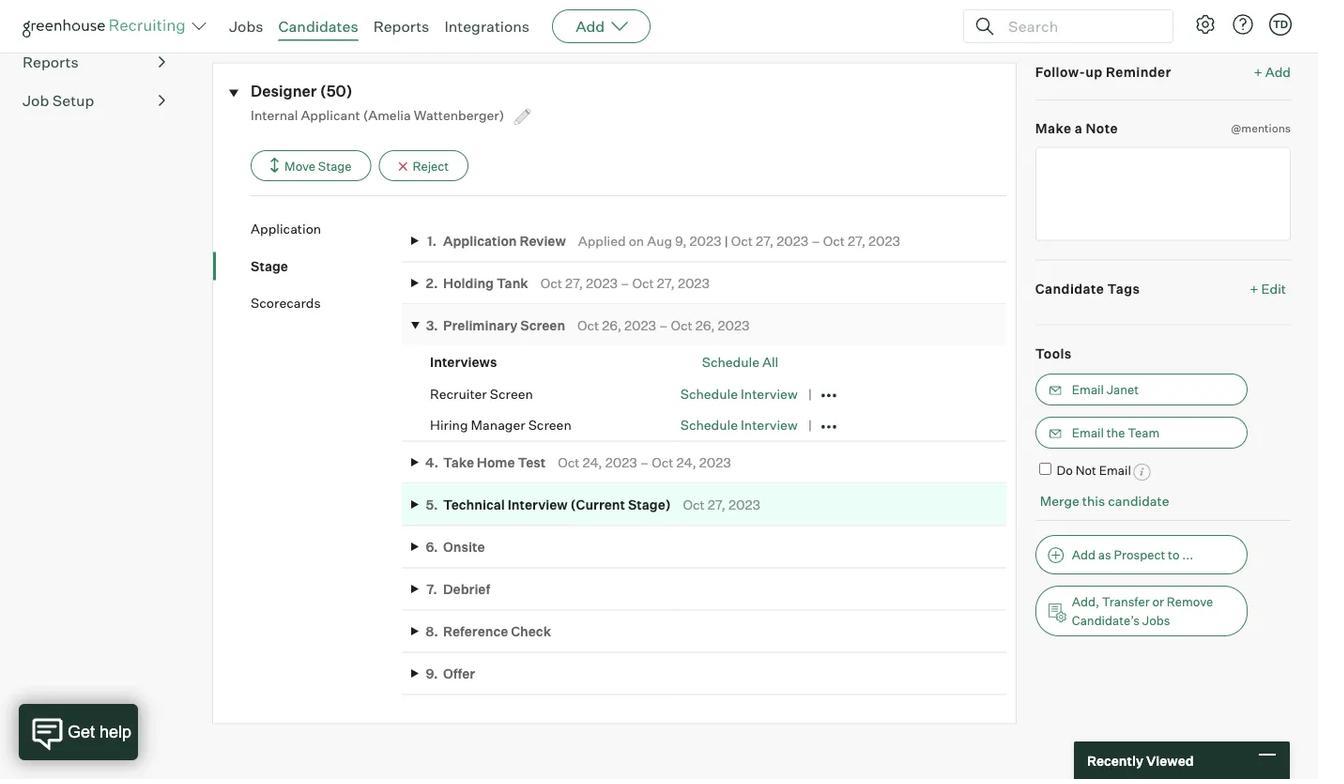 Task type: vqa. For each thing, say whether or not it's contained in the screenshot.


Task type: locate. For each thing, give the bounding box(es) containing it.
1 horizontal spatial 24,
[[677, 454, 697, 471]]

stage right move
[[318, 158, 352, 173]]

recruiter
[[430, 386, 487, 402]]

on 1 job link
[[212, 10, 264, 38]]

job setup
[[23, 91, 94, 110]]

–
[[812, 233, 820, 249], [621, 275, 630, 291], [659, 318, 668, 334], [640, 454, 649, 471]]

email left the
[[1072, 426, 1104, 441]]

2 horizontal spatial add
[[1266, 63, 1291, 80]]

onsite
[[443, 539, 485, 555]]

screen
[[521, 318, 565, 334], [490, 386, 533, 402], [528, 417, 572, 434]]

+ for + edit
[[1250, 280, 1259, 297]]

2 vertical spatial schedule
[[681, 417, 738, 434]]

tags
[[1108, 280, 1140, 297]]

oct 27, 2023
[[683, 497, 761, 513]]

7. debrief
[[427, 581, 490, 598]]

schedule for hiring manager screen
[[681, 417, 738, 434]]

1 vertical spatial schedule interview
[[681, 417, 798, 434]]

move
[[285, 158, 316, 173]]

26, up 'schedule all' link
[[696, 318, 715, 334]]

1 26, from the left
[[602, 318, 622, 334]]

+ edit link
[[1246, 276, 1291, 302]]

add as prospect to ... button
[[1036, 535, 1248, 575]]

1 vertical spatial job
[[23, 91, 49, 110]]

make a note
[[1036, 120, 1118, 137]]

schedule interview link
[[681, 386, 798, 402], [681, 417, 798, 434]]

designer (50)
[[251, 82, 353, 101]]

8. reference check
[[426, 623, 551, 640]]

2. holding tank oct 27, 2023 – oct 27, 2023
[[426, 275, 710, 291]]

add button
[[552, 9, 651, 43]]

1 vertical spatial schedule interview link
[[681, 417, 798, 434]]

2 schedule interview from the top
[[681, 417, 798, 434]]

reminder
[[1106, 63, 1172, 80]]

0 horizontal spatial job
[[23, 91, 49, 110]]

0 vertical spatial add
[[576, 17, 605, 36]]

aug
[[647, 233, 672, 249]]

1 horizontal spatial stage
[[318, 158, 352, 173]]

1 vertical spatial jobs
[[1143, 613, 1171, 628]]

add inside 'add' popup button
[[576, 17, 605, 36]]

+ add
[[1254, 63, 1291, 80]]

0 horizontal spatial reports link
[[23, 51, 165, 73]]

application up holding
[[443, 233, 517, 249]]

candidate
[[1036, 280, 1105, 297]]

0 vertical spatial interview
[[741, 386, 798, 402]]

0 horizontal spatial 26,
[[602, 318, 622, 334]]

reports link
[[373, 17, 430, 36], [23, 51, 165, 73]]

24, up (current at the left bottom
[[583, 454, 603, 471]]

1 vertical spatial schedule
[[681, 386, 738, 402]]

1 vertical spatial reports
[[23, 53, 79, 72]]

schedule for recruiter screen
[[681, 386, 738, 402]]

configure image
[[1195, 13, 1217, 36]]

reports link down greenhouse recruiting 'image'
[[23, 51, 165, 73]]

follow link
[[1252, 12, 1291, 31]]

0 horizontal spatial application
[[251, 221, 321, 237]]

1 vertical spatial reports link
[[23, 51, 165, 73]]

email
[[1072, 382, 1104, 397], [1072, 426, 1104, 441], [1099, 463, 1131, 478]]

2 vertical spatial email
[[1099, 463, 1131, 478]]

0 vertical spatial reports link
[[373, 17, 430, 36]]

0 horizontal spatial stage
[[251, 258, 288, 274]]

the
[[1107, 426, 1126, 441]]

1 24, from the left
[[583, 454, 603, 471]]

designer
[[251, 82, 317, 101]]

0 horizontal spatial add
[[576, 17, 605, 36]]

details
[[387, 10, 430, 27]]

prospect
[[1114, 547, 1166, 562]]

0 horizontal spatial 24,
[[583, 454, 603, 471]]

1 vertical spatial interview
[[741, 417, 798, 434]]

schedule interview for recruiter screen
[[681, 386, 798, 402]]

td button
[[1266, 9, 1296, 39]]

0 vertical spatial screen
[[521, 318, 565, 334]]

job
[[241, 10, 264, 27], [23, 91, 49, 110]]

1 horizontal spatial 26,
[[696, 318, 715, 334]]

1 schedule interview link from the top
[[681, 386, 798, 402]]

follow-up reminder
[[1036, 63, 1172, 80]]

janet
[[1107, 382, 1139, 397]]

0 horizontal spatial jobs
[[229, 17, 263, 36]]

jobs
[[229, 17, 263, 36], [1143, 613, 1171, 628]]

1 vertical spatial stage
[[251, 258, 288, 274]]

wattenberger)
[[414, 107, 505, 123]]

2 vertical spatial add
[[1072, 547, 1096, 562]]

add for add
[[576, 17, 605, 36]]

linkedin
[[451, 10, 505, 27]]

schedule interview link for hiring manager screen
[[681, 417, 798, 434]]

add for add as prospect to ...
[[1072, 547, 1096, 562]]

+ down follow link on the right of the page
[[1254, 63, 1263, 80]]

to
[[1168, 547, 1180, 562]]

email for email janet
[[1072, 382, 1104, 397]]

@mentions link
[[1232, 119, 1291, 138]]

email left janet
[[1072, 382, 1104, 397]]

greenhouse recruiting image
[[23, 15, 192, 38]]

setup
[[52, 91, 94, 110]]

application up stage link
[[251, 221, 321, 237]]

interview
[[741, 386, 798, 402], [741, 417, 798, 434], [508, 497, 568, 513]]

9.
[[426, 666, 438, 682]]

|
[[725, 233, 729, 249]]

24, up oct 27, 2023
[[677, 454, 697, 471]]

Do Not Email checkbox
[[1039, 463, 1052, 475]]

do
[[1057, 463, 1073, 478]]

@mentions
[[1232, 121, 1291, 135]]

...
[[1183, 547, 1194, 562]]

job left the setup
[[23, 91, 49, 110]]

None text field
[[1036, 147, 1291, 241]]

1 vertical spatial add
[[1266, 63, 1291, 80]]

0 vertical spatial +
[[1254, 63, 1263, 80]]

screen up test
[[528, 417, 572, 434]]

hiring
[[430, 417, 468, 434]]

add, transfer or remove candidate's jobs
[[1072, 594, 1214, 628]]

1 vertical spatial screen
[[490, 386, 533, 402]]

1 schedule interview from the top
[[681, 386, 798, 402]]

2 schedule interview link from the top
[[681, 417, 798, 434]]

interviews
[[430, 354, 497, 371]]

job right 1
[[241, 10, 264, 27]]

0 vertical spatial schedule interview link
[[681, 386, 798, 402]]

1 horizontal spatial reports
[[373, 17, 430, 36]]

email the team
[[1072, 426, 1160, 441]]

2023
[[690, 233, 722, 249], [777, 233, 809, 249], [869, 233, 901, 249], [586, 275, 618, 291], [678, 275, 710, 291], [625, 318, 656, 334], [718, 318, 750, 334], [605, 454, 637, 471], [699, 454, 731, 471], [729, 497, 761, 513]]

+ left edit
[[1250, 280, 1259, 297]]

edit
[[1262, 280, 1287, 297]]

schedule all
[[702, 354, 779, 371]]

move stage button
[[251, 150, 372, 181]]

3. preliminary screen oct 26, 2023 – oct 26, 2023
[[426, 318, 750, 334]]

26, down the 2. holding tank oct 27, 2023 – oct 27, 2023
[[602, 318, 622, 334]]

stage up the scorecards
[[251, 258, 288, 274]]

reports down pipeline in the left top of the page
[[23, 53, 79, 72]]

0 vertical spatial job
[[241, 10, 264, 27]]

recruiter screen
[[430, 386, 533, 402]]

email right not in the right of the page
[[1099, 463, 1131, 478]]

0 vertical spatial schedule interview
[[681, 386, 798, 402]]

1 vertical spatial +
[[1250, 280, 1259, 297]]

6.
[[426, 539, 438, 555]]

1 horizontal spatial jobs
[[1143, 613, 1171, 628]]

td
[[1273, 18, 1289, 31]]

not
[[1076, 463, 1097, 478]]

schedule all link
[[702, 354, 779, 371]]

on 1 job
[[212, 10, 264, 27]]

– up the stage)
[[640, 454, 649, 471]]

0 vertical spatial reports
[[373, 17, 430, 36]]

reports link right feed
[[373, 17, 430, 36]]

up
[[1086, 63, 1103, 80]]

applicant
[[301, 107, 360, 123]]

0 vertical spatial schedule
[[702, 354, 760, 371]]

screen up hiring manager screen
[[490, 386, 533, 402]]

– right "|"
[[812, 233, 820, 249]]

screen for preliminary
[[521, 318, 565, 334]]

0 vertical spatial email
[[1072, 382, 1104, 397]]

add, transfer or remove candidate's jobs button
[[1036, 586, 1248, 637]]

add inside add as prospect to ... button
[[1072, 547, 1096, 562]]

screen down the 2. holding tank oct 27, 2023 – oct 27, 2023
[[521, 318, 565, 334]]

reports right feed
[[373, 17, 430, 36]]

2 26, from the left
[[696, 318, 715, 334]]

1 vertical spatial email
[[1072, 426, 1104, 441]]

0 vertical spatial jobs
[[229, 17, 263, 36]]

details link
[[387, 10, 430, 38]]

1. application review applied on  aug 9, 2023 | oct 27, 2023 – oct 27, 2023
[[427, 233, 901, 249]]

1 horizontal spatial add
[[1072, 547, 1096, 562]]

2 vertical spatial screen
[[528, 417, 572, 434]]

manager
[[471, 417, 526, 434]]

0 vertical spatial stage
[[318, 158, 352, 173]]

reports
[[373, 17, 430, 36], [23, 53, 79, 72]]



Task type: describe. For each thing, give the bounding box(es) containing it.
6. onsite
[[426, 539, 485, 555]]

4.
[[426, 454, 439, 471]]

interview for hiring manager screen
[[741, 417, 798, 434]]

viewed
[[1147, 752, 1194, 769]]

technical
[[443, 497, 505, 513]]

add as prospect to ...
[[1072, 547, 1194, 562]]

applied
[[578, 233, 626, 249]]

schedule interview for hiring manager screen
[[681, 417, 798, 434]]

schedule interview link for recruiter screen
[[681, 386, 798, 402]]

9. offer
[[426, 666, 475, 682]]

5.
[[426, 497, 438, 513]]

integrations link
[[445, 17, 530, 36]]

email janet button
[[1036, 374, 1248, 406]]

scorecards link
[[251, 294, 402, 312]]

1 horizontal spatial job
[[241, 10, 264, 27]]

feed
[[335, 10, 366, 27]]

0 horizontal spatial reports
[[23, 53, 79, 72]]

jobs link
[[229, 17, 263, 36]]

(50)
[[320, 82, 353, 101]]

activity
[[285, 10, 333, 27]]

email janet
[[1072, 382, 1139, 397]]

preliminary
[[443, 318, 518, 334]]

reject button
[[379, 150, 469, 181]]

(amelia
[[363, 107, 411, 123]]

candidates
[[278, 17, 358, 36]]

+ add link
[[1254, 63, 1291, 81]]

candidate
[[1108, 493, 1170, 509]]

job setup link
[[23, 89, 165, 112]]

team
[[1128, 426, 1160, 441]]

activity feed
[[285, 10, 366, 27]]

candidates link
[[278, 17, 358, 36]]

8.
[[426, 623, 438, 640]]

9,
[[675, 233, 687, 249]]

4. take home test oct 24, 2023 – oct 24, 2023
[[426, 454, 731, 471]]

application inside "link"
[[251, 221, 321, 237]]

interview for recruiter screen
[[741, 386, 798, 402]]

pipeline link
[[23, 12, 165, 35]]

activity feed link
[[285, 10, 366, 38]]

as
[[1099, 547, 1112, 562]]

merge this candidate
[[1040, 493, 1170, 509]]

all
[[763, 354, 779, 371]]

application link
[[251, 220, 402, 238]]

– down on
[[621, 275, 630, 291]]

internal applicant (amelia wattenberger)
[[251, 107, 507, 123]]

stage)
[[628, 497, 671, 513]]

tank
[[497, 275, 528, 291]]

note
[[1086, 120, 1118, 137]]

+ edit
[[1250, 280, 1287, 297]]

follow
[[1252, 13, 1291, 30]]

candidate's
[[1072, 613, 1140, 628]]

td button
[[1270, 13, 1292, 36]]

2 vertical spatial interview
[[508, 497, 568, 513]]

7.
[[427, 581, 437, 598]]

tools
[[1036, 345, 1072, 362]]

stage inside button
[[318, 158, 352, 173]]

merge this candidate link
[[1040, 493, 1170, 509]]

integrations
[[445, 17, 530, 36]]

hiring manager screen
[[430, 417, 572, 434]]

1 horizontal spatial application
[[443, 233, 517, 249]]

Search text field
[[1004, 13, 1156, 40]]

merge
[[1040, 493, 1080, 509]]

scorecards
[[251, 295, 321, 311]]

screen for manager
[[528, 417, 572, 434]]

this
[[1083, 493, 1106, 509]]

test
[[518, 454, 546, 471]]

review
[[520, 233, 566, 249]]

on
[[212, 10, 230, 27]]

recently
[[1088, 752, 1144, 769]]

follow-
[[1036, 63, 1086, 80]]

jobs inside add, transfer or remove candidate's jobs
[[1143, 613, 1171, 628]]

linkedin link
[[451, 10, 505, 38]]

add inside + add link
[[1266, 63, 1291, 80]]

1 horizontal spatial reports link
[[373, 17, 430, 36]]

email for email the team
[[1072, 426, 1104, 441]]

(current
[[571, 497, 625, 513]]

check
[[511, 623, 551, 640]]

home
[[477, 454, 515, 471]]

reject
[[413, 158, 449, 173]]

internal
[[251, 107, 298, 123]]

1.
[[427, 233, 437, 249]]

or
[[1153, 594, 1165, 609]]

candidate tags
[[1036, 280, 1140, 297]]

take
[[443, 454, 474, 471]]

a
[[1075, 120, 1083, 137]]

+ for + add
[[1254, 63, 1263, 80]]

offer
[[443, 666, 475, 682]]

– down 1. application review applied on  aug 9, 2023 | oct 27, 2023 – oct 27, 2023
[[659, 318, 668, 334]]

2.
[[426, 275, 438, 291]]

2 24, from the left
[[677, 454, 697, 471]]

holding
[[443, 275, 494, 291]]



